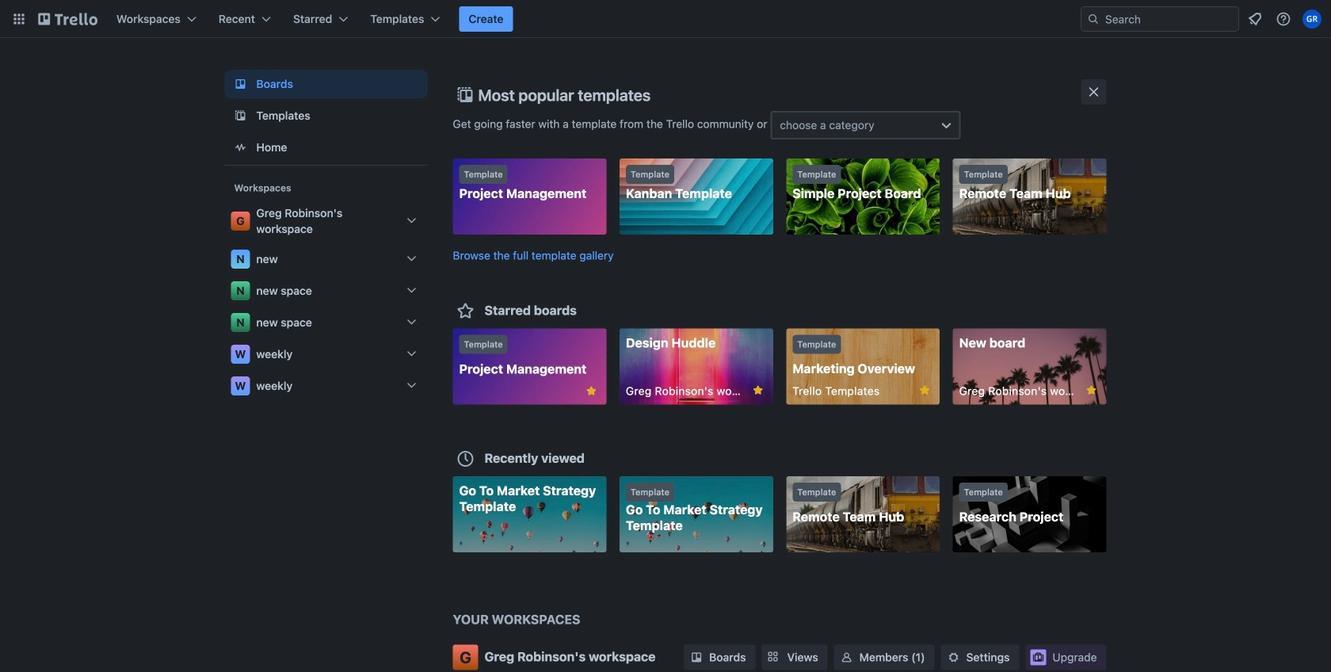 Task type: locate. For each thing, give the bounding box(es) containing it.
2 click to unstar this board. it will be removed from your starred list. image from the left
[[918, 383, 932, 398]]

1 horizontal spatial click to unstar this board. it will be removed from your starred list. image
[[918, 383, 932, 398]]

click to unstar this board. it will be removed from your starred list. image
[[751, 383, 766, 398], [918, 383, 932, 398]]

1 sm image from the left
[[689, 650, 705, 666]]

1 horizontal spatial sm image
[[839, 650, 855, 666]]

click to unstar this board. it will be removed from your starred list. image
[[585, 384, 599, 398]]

2 horizontal spatial sm image
[[946, 650, 962, 666]]

template board image
[[231, 106, 250, 125]]

0 horizontal spatial sm image
[[689, 650, 705, 666]]

0 horizontal spatial click to unstar this board. it will be removed from your starred list. image
[[751, 383, 766, 398]]

primary element
[[0, 0, 1332, 38]]

0 notifications image
[[1246, 10, 1265, 29]]

greg robinson (gregrobinson96) image
[[1303, 10, 1322, 29]]

home image
[[231, 138, 250, 157]]

sm image
[[689, 650, 705, 666], [839, 650, 855, 666], [946, 650, 962, 666]]



Task type: describe. For each thing, give the bounding box(es) containing it.
board image
[[231, 75, 250, 94]]

open information menu image
[[1276, 11, 1292, 27]]

2 sm image from the left
[[839, 650, 855, 666]]

Search field
[[1081, 6, 1240, 32]]

1 click to unstar this board. it will be removed from your starred list. image from the left
[[751, 383, 766, 398]]

search image
[[1088, 13, 1100, 25]]

back to home image
[[38, 6, 98, 32]]

3 sm image from the left
[[946, 650, 962, 666]]



Task type: vqa. For each thing, say whether or not it's contained in the screenshot.
Enable color blind friendly mode link on the bottom left of the page
no



